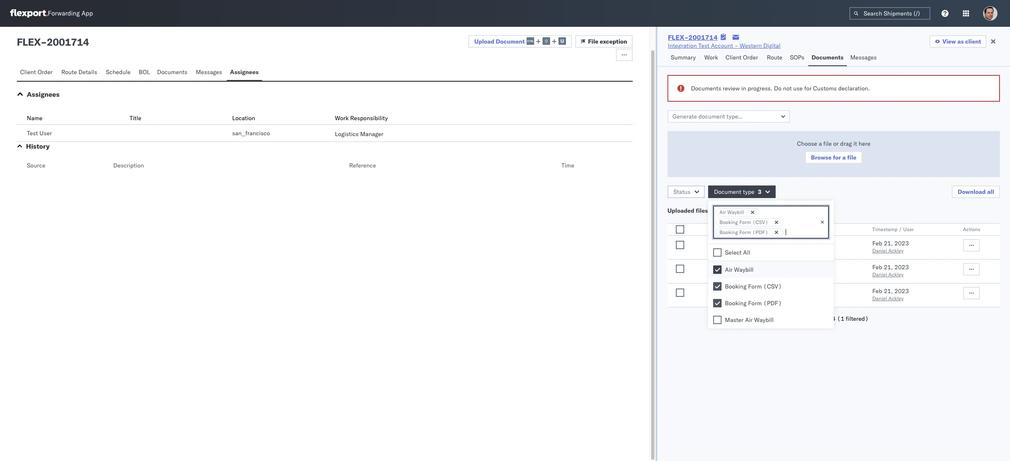 Task type: describe. For each thing, give the bounding box(es) containing it.
app
[[81, 9, 93, 17]]

or
[[834, 140, 839, 148]]

do
[[774, 85, 782, 92]]

browse for a file
[[811, 154, 857, 161]]

work for work
[[705, 54, 718, 61]]

1 feb from the top
[[873, 240, 883, 247]]

a inside button
[[843, 154, 846, 161]]

feb 21, 2023 daniel ackley for booking form (csv)
[[873, 264, 909, 278]]

1 horizontal spatial -
[[735, 42, 739, 49]]

daniel for booking form (pdf)
[[873, 296, 887, 302]]

test user
[[27, 130, 52, 137]]

customs
[[813, 85, 837, 92]]

name
[[27, 115, 42, 122]]

timestamp
[[873, 227, 898, 233]]

forwarding
[[48, 9, 80, 17]]

exception
[[600, 38, 627, 45]]

document type / filename button
[[720, 225, 856, 233]]

form inside booking form (pdf) flexport-booking-flex-2001714.pdf
[[745, 288, 758, 295]]

route details
[[61, 68, 97, 76]]

for inside browse for a file button
[[833, 154, 841, 161]]

0 vertical spatial a
[[819, 140, 822, 148]]

0 horizontal spatial 4
[[715, 207, 719, 215]]

details
[[78, 68, 97, 76]]

source
[[27, 162, 45, 169]]

Search Shipments (/) text field
[[850, 7, 931, 20]]

document for document type 3
[[714, 188, 742, 196]]

history
[[26, 142, 50, 151]]

file inside button
[[848, 154, 857, 161]]

schedule button
[[103, 65, 135, 81]]

1 ackley from the top
[[889, 248, 904, 254]]

here
[[859, 140, 871, 148]]

form inside booking form (csv) flexport-booking-flex-2001714.csv
[[745, 264, 758, 271]]

type
[[743, 188, 755, 196]]

integration
[[668, 42, 697, 49]]

screenshot 2023-01-27 at 10.55.56 am.png
[[722, 250, 831, 256]]

documents for the leftmost the documents button
[[157, 68, 187, 76]]

air right ∙
[[720, 209, 726, 216]]

0 vertical spatial (pdf)
[[753, 229, 769, 236]]

1 feb 21, 2023 daniel ackley from the top
[[873, 240, 909, 254]]

0 horizontal spatial test
[[27, 130, 38, 137]]

files
[[696, 207, 708, 215]]

messages for the rightmost messages button
[[851, 54, 877, 61]]

route for route
[[767, 54, 783, 61]]

3
[[758, 188, 762, 196]]

manager
[[360, 130, 383, 138]]

4 (1 filtered)
[[832, 315, 869, 323]]

flex-2001714
[[668, 33, 718, 42]]

order for the left the client order button
[[37, 68, 53, 76]]

booking- for (pdf)
[[745, 297, 768, 304]]

air waybill link
[[722, 240, 750, 250]]

history button
[[26, 142, 50, 151]]

schedule
[[106, 68, 131, 76]]

it
[[854, 140, 857, 148]]

declaration.
[[839, 85, 870, 92]]

waybill down booking form (pdf) flexport-booking-flex-2001714.pdf
[[755, 317, 774, 324]]

air down select
[[725, 266, 733, 274]]

document for document type / filename
[[722, 227, 746, 233]]

as
[[958, 38, 964, 45]]

documents for right the documents button
[[812, 54, 844, 61]]

timestamp / user button
[[871, 225, 947, 233]]

western
[[740, 42, 762, 49]]

upload
[[475, 38, 495, 45]]

feb for (pdf)
[[873, 288, 883, 295]]

flexport- for booking form (csv)
[[722, 273, 745, 280]]

0 horizontal spatial assignees
[[27, 90, 60, 99]]

upload document
[[475, 38, 525, 45]]

1 daniel from the top
[[873, 248, 887, 254]]

work for work responsibility
[[335, 115, 349, 122]]

not
[[783, 85, 792, 92]]

booking form (csv) flexport-booking-flex-2001714.csv
[[722, 264, 815, 280]]

air inside 'air waybill' link
[[722, 240, 729, 247]]

0 vertical spatial (csv)
[[753, 219, 769, 226]]

view as client
[[943, 38, 982, 45]]

at
[[783, 250, 787, 256]]

waybill down all
[[734, 266, 754, 274]]

title
[[130, 115, 141, 122]]

status button
[[668, 186, 705, 198]]

download
[[958, 188, 986, 196]]

screenshot
[[722, 250, 749, 256]]

test inside integration test account - western digital link
[[699, 42, 710, 49]]

2001714.pdf
[[783, 297, 815, 304]]

(1
[[837, 315, 845, 323]]

reference
[[349, 162, 376, 169]]

uploaded files ∙ 4
[[668, 207, 719, 215]]

select all
[[725, 249, 751, 257]]

type
[[748, 227, 759, 233]]

21, for booking form (csv)
[[884, 264, 893, 271]]

choose
[[797, 140, 818, 148]]

∙
[[710, 207, 714, 215]]

0 vertical spatial booking form (csv)
[[720, 219, 769, 226]]

document type 3
[[714, 188, 762, 196]]

master air waybill
[[725, 317, 774, 324]]

1 horizontal spatial documents button
[[809, 50, 847, 66]]

work button
[[701, 50, 723, 66]]

booking form (csv) inside list box
[[725, 283, 782, 291]]

1 horizontal spatial assignees button
[[227, 65, 262, 81]]

download all button
[[952, 186, 1000, 198]]

1 21, from the top
[[884, 240, 893, 247]]

booking inside booking form (pdf) flexport-booking-flex-2001714.pdf
[[722, 288, 743, 295]]

list box containing select all
[[708, 245, 834, 329]]

10.55.56
[[789, 250, 810, 256]]

client order for the right the client order button
[[726, 54, 758, 61]]

review
[[723, 85, 740, 92]]

integration test account - western digital
[[668, 42, 781, 49]]

route details button
[[58, 65, 103, 81]]

0 vertical spatial booking form (pdf)
[[720, 229, 769, 236]]

flex
[[17, 36, 41, 48]]

progress.
[[748, 85, 773, 92]]

forwarding app link
[[10, 9, 93, 18]]

responsibility
[[350, 115, 388, 122]]

2023-
[[750, 250, 766, 256]]

file exception
[[588, 38, 627, 45]]

booking inside booking form (csv) flexport-booking-flex-2001714.csv
[[722, 264, 743, 271]]

1 2023 from the top
[[895, 240, 909, 247]]

ackley for booking form (pdf)
[[889, 296, 904, 302]]

flex-2001714 link
[[668, 33, 718, 42]]

flexport- for booking form (pdf)
[[722, 297, 745, 304]]

use
[[794, 85, 803, 92]]

client for the right the client order button
[[726, 54, 742, 61]]

Generate document type... text field
[[668, 110, 790, 123]]

1 vertical spatial 4
[[832, 315, 836, 323]]

status
[[674, 188, 691, 196]]

browse
[[811, 154, 832, 161]]

bol button
[[135, 65, 154, 81]]



Task type: vqa. For each thing, say whether or not it's contained in the screenshot.
first Feb from the bottom of the page
yes



Task type: locate. For each thing, give the bounding box(es) containing it.
route inside route details button
[[61, 68, 77, 76]]

summary button
[[668, 50, 701, 66]]

1 vertical spatial order
[[37, 68, 53, 76]]

feb for (csv)
[[873, 264, 883, 271]]

1 vertical spatial documents
[[157, 68, 187, 76]]

client for the left the client order button
[[20, 68, 36, 76]]

drag
[[841, 140, 852, 148]]

feb 21, 2023 daniel ackley
[[873, 240, 909, 254], [873, 264, 909, 278], [873, 288, 909, 302]]

1 vertical spatial 2023
[[895, 264, 909, 271]]

2001714
[[689, 33, 718, 42], [47, 36, 89, 48]]

download all
[[958, 188, 995, 196]]

logistics manager
[[335, 130, 383, 138]]

feb 21, 2023 daniel ackley for booking form (pdf)
[[873, 288, 909, 302]]

0 horizontal spatial a
[[819, 140, 822, 148]]

digital
[[764, 42, 781, 49]]

0 vertical spatial daniel
[[873, 248, 887, 254]]

a right choose
[[819, 140, 822, 148]]

2 vertical spatial feb
[[873, 288, 883, 295]]

1 vertical spatial booking form (csv)
[[725, 283, 782, 291]]

summary
[[671, 54, 696, 61]]

work
[[705, 54, 718, 61], [335, 115, 349, 122]]

1 vertical spatial route
[[61, 68, 77, 76]]

-
[[41, 36, 47, 48], [735, 42, 739, 49]]

test down flex-2001714 link
[[699, 42, 710, 49]]

flex-
[[668, 33, 689, 42], [768, 273, 783, 280], [768, 297, 783, 304]]

1 horizontal spatial for
[[833, 154, 841, 161]]

assignees inside button
[[230, 68, 259, 76]]

flex- inside booking form (pdf) flexport-booking-flex-2001714.pdf
[[768, 297, 783, 304]]

0 horizontal spatial client
[[20, 68, 36, 76]]

order for the right the client order button
[[743, 54, 758, 61]]

ackley
[[889, 248, 904, 254], [889, 272, 904, 278], [889, 296, 904, 302]]

1 horizontal spatial client
[[726, 54, 742, 61]]

27
[[775, 250, 781, 256]]

for down the or
[[833, 154, 841, 161]]

air waybill inside list box
[[725, 266, 754, 274]]

user up history button
[[39, 130, 52, 137]]

1 vertical spatial assignees
[[27, 90, 60, 99]]

1 vertical spatial ackley
[[889, 272, 904, 278]]

2 2023 from the top
[[895, 264, 909, 271]]

2023
[[895, 240, 909, 247], [895, 264, 909, 271], [895, 288, 909, 295]]

booking- inside booking form (pdf) flexport-booking-flex-2001714.pdf
[[745, 297, 768, 304]]

0 horizontal spatial 2001714
[[47, 36, 89, 48]]

booking form (pdf) inside list box
[[725, 300, 782, 307]]

0 horizontal spatial messages button
[[192, 65, 227, 81]]

2 vertical spatial daniel
[[873, 296, 887, 302]]

2 flexport- from the top
[[722, 297, 745, 304]]

/ right type
[[760, 227, 763, 233]]

am.png
[[812, 250, 831, 256]]

booking- up the master air waybill
[[745, 297, 768, 304]]

sops button
[[787, 50, 809, 66]]

form
[[740, 219, 751, 226], [740, 229, 751, 236], [745, 264, 758, 271], [748, 283, 762, 291], [745, 288, 758, 295], [748, 300, 762, 307]]

1 vertical spatial daniel
[[873, 272, 887, 278]]

integration test account - western digital link
[[668, 42, 781, 50]]

choose a file or drag it here
[[797, 140, 871, 148]]

2 vertical spatial (pdf)
[[764, 300, 782, 307]]

1 vertical spatial client order
[[20, 68, 53, 76]]

waybill up select all
[[731, 240, 750, 247]]

(csv) down 01-
[[760, 264, 778, 271]]

route
[[767, 54, 783, 61], [61, 68, 77, 76]]

2001714 up account
[[689, 33, 718, 42]]

0 vertical spatial for
[[805, 85, 812, 92]]

4 left (1
[[832, 315, 836, 323]]

3 ackley from the top
[[889, 296, 904, 302]]

booking-
[[745, 273, 768, 280], [745, 297, 768, 304]]

1 horizontal spatial 4
[[832, 315, 836, 323]]

client order for the left the client order button
[[20, 68, 53, 76]]

1 vertical spatial client
[[20, 68, 36, 76]]

messages for leftmost messages button
[[196, 68, 222, 76]]

a
[[819, 140, 822, 148], [843, 154, 846, 161]]

order down flex - 2001714
[[37, 68, 53, 76]]

time
[[562, 162, 575, 169]]

flex - 2001714
[[17, 36, 89, 48]]

2 daniel from the top
[[873, 272, 887, 278]]

documents for documents review in progress. do not use for customs declaration.
[[691, 85, 722, 92]]

/
[[760, 227, 763, 233], [899, 227, 902, 233]]

2 vertical spatial documents
[[691, 85, 722, 92]]

0 vertical spatial test
[[699, 42, 710, 49]]

daniel for booking form (csv)
[[873, 272, 887, 278]]

2 vertical spatial feb 21, 2023 daniel ackley
[[873, 288, 909, 302]]

1 vertical spatial file
[[848, 154, 857, 161]]

flex- up integration
[[668, 33, 689, 42]]

2 vertical spatial 2023
[[895, 288, 909, 295]]

booking- for (csv)
[[745, 273, 768, 280]]

document right "upload"
[[496, 38, 525, 45]]

work inside button
[[705, 54, 718, 61]]

2 vertical spatial air waybill
[[725, 266, 754, 274]]

1 vertical spatial booking-
[[745, 297, 768, 304]]

(csv) down booking form (csv) flexport-booking-flex-2001714.csv
[[764, 283, 782, 291]]

1 vertical spatial work
[[335, 115, 349, 122]]

booking form (csv)
[[720, 219, 769, 226], [725, 283, 782, 291]]

1 vertical spatial a
[[843, 154, 846, 161]]

0 vertical spatial documents
[[812, 54, 844, 61]]

1 vertical spatial flex-
[[768, 273, 783, 280]]

client order button down flex
[[17, 65, 58, 81]]

0 vertical spatial 21,
[[884, 240, 893, 247]]

0 horizontal spatial route
[[61, 68, 77, 76]]

messages
[[851, 54, 877, 61], [196, 68, 222, 76]]

flexport- inside booking form (csv) flexport-booking-flex-2001714.csv
[[722, 273, 745, 280]]

(csv)
[[753, 219, 769, 226], [760, 264, 778, 271], [764, 283, 782, 291]]

1 horizontal spatial documents
[[691, 85, 722, 92]]

0 vertical spatial client
[[726, 54, 742, 61]]

3 feb 21, 2023 daniel ackley from the top
[[873, 288, 909, 302]]

(pdf) up the 2023-
[[753, 229, 769, 236]]

1 horizontal spatial route
[[767, 54, 783, 61]]

1 horizontal spatial client order
[[726, 54, 758, 61]]

booking- up the booking form (pdf) 'link'
[[745, 273, 768, 280]]

2023 for booking form (pdf)
[[895, 288, 909, 295]]

0 vertical spatial client order
[[726, 54, 758, 61]]

2001714 down forwarding app
[[47, 36, 89, 48]]

for
[[805, 85, 812, 92], [833, 154, 841, 161]]

1 horizontal spatial test
[[699, 42, 710, 49]]

client order down flex
[[20, 68, 53, 76]]

documents right sops button
[[812, 54, 844, 61]]

None checkbox
[[676, 226, 685, 234], [676, 241, 685, 250], [676, 265, 685, 273], [714, 283, 722, 291], [714, 300, 722, 308], [676, 226, 685, 234], [676, 241, 685, 250], [676, 265, 685, 273], [714, 283, 722, 291], [714, 300, 722, 308]]

2 / from the left
[[899, 227, 902, 233]]

0 vertical spatial booking-
[[745, 273, 768, 280]]

1 horizontal spatial a
[[843, 154, 846, 161]]

list box
[[708, 245, 834, 329]]

daniel
[[873, 248, 887, 254], [873, 272, 887, 278], [873, 296, 887, 302]]

0 vertical spatial 2023
[[895, 240, 909, 247]]

waybill down document type 3
[[728, 209, 744, 216]]

0 vertical spatial route
[[767, 54, 783, 61]]

0 horizontal spatial /
[[760, 227, 763, 233]]

2 vertical spatial document
[[722, 227, 746, 233]]

0 vertical spatial flexport-
[[722, 273, 745, 280]]

1 vertical spatial flexport-
[[722, 297, 745, 304]]

file
[[824, 140, 832, 148], [848, 154, 857, 161]]

01-
[[766, 250, 775, 256]]

- down forwarding app link
[[41, 36, 47, 48]]

2 vertical spatial 21,
[[884, 288, 893, 295]]

booking form (pdf) link
[[722, 287, 778, 297]]

flex- for booking form (csv)
[[768, 273, 783, 280]]

0 vertical spatial work
[[705, 54, 718, 61]]

in
[[742, 85, 747, 92]]

1 vertical spatial air waybill
[[722, 240, 750, 247]]

0 vertical spatial assignees
[[230, 68, 259, 76]]

filename
[[765, 227, 787, 233]]

location
[[232, 115, 255, 122]]

0 horizontal spatial file
[[824, 140, 832, 148]]

0 horizontal spatial -
[[41, 36, 47, 48]]

work down account
[[705, 54, 718, 61]]

ackley for booking form (csv)
[[889, 272, 904, 278]]

flexport- up the booking form (pdf) 'link'
[[722, 273, 745, 280]]

logistics
[[335, 130, 359, 138]]

file left the or
[[824, 140, 832, 148]]

3 daniel from the top
[[873, 296, 887, 302]]

1 vertical spatial (csv)
[[760, 264, 778, 271]]

route for route details
[[61, 68, 77, 76]]

booking form (pdf) flexport-booking-flex-2001714.pdf
[[722, 288, 815, 304]]

2 21, from the top
[[884, 264, 893, 271]]

flex- down booking form (csv) flexport-booking-flex-2001714.csv
[[768, 297, 783, 304]]

4
[[715, 207, 719, 215], [832, 315, 836, 323]]

1 horizontal spatial assignees
[[230, 68, 259, 76]]

1 / from the left
[[760, 227, 763, 233]]

/ right timestamp
[[899, 227, 902, 233]]

flexport-
[[722, 273, 745, 280], [722, 297, 745, 304]]

forwarding app
[[48, 9, 93, 17]]

0 vertical spatial assignees button
[[227, 65, 262, 81]]

documents right bol button
[[157, 68, 187, 76]]

0 horizontal spatial assignees button
[[27, 90, 60, 99]]

(csv) up document type / filename
[[753, 219, 769, 226]]

flexport. image
[[10, 9, 48, 18]]

air waybill up screenshot
[[722, 240, 750, 247]]

0 vertical spatial flex-
[[668, 33, 689, 42]]

1 vertical spatial for
[[833, 154, 841, 161]]

air up select
[[722, 240, 729, 247]]

1 vertical spatial feb 21, 2023 daniel ackley
[[873, 264, 909, 278]]

feb
[[873, 240, 883, 247], [873, 264, 883, 271], [873, 288, 883, 295]]

order
[[743, 54, 758, 61], [37, 68, 53, 76]]

3 feb from the top
[[873, 288, 883, 295]]

booking form (pdf) up 'air waybill' link
[[720, 229, 769, 236]]

user inside button
[[904, 227, 914, 233]]

2 horizontal spatial documents
[[812, 54, 844, 61]]

flex- inside booking form (csv) flexport-booking-flex-2001714.csv
[[768, 273, 783, 280]]

view as client button
[[930, 35, 987, 48]]

uploaded
[[668, 207, 695, 215]]

documents button right 'bol'
[[154, 65, 192, 81]]

1 vertical spatial 21,
[[884, 264, 893, 271]]

1 horizontal spatial messages
[[851, 54, 877, 61]]

file exception button
[[575, 35, 633, 48], [575, 35, 633, 48]]

browse for a file button
[[806, 151, 863, 164]]

0 vertical spatial air waybill
[[720, 209, 744, 216]]

1 vertical spatial booking form (pdf)
[[725, 300, 782, 307]]

document inside upload document button
[[496, 38, 525, 45]]

0 horizontal spatial documents
[[157, 68, 187, 76]]

- left western
[[735, 42, 739, 49]]

21, for booking form (pdf)
[[884, 288, 893, 295]]

client down flex
[[20, 68, 36, 76]]

a down drag on the right top of the page
[[843, 154, 846, 161]]

client order button down western
[[723, 50, 764, 66]]

filtered)
[[846, 315, 869, 323]]

for right use
[[805, 85, 812, 92]]

0 vertical spatial ackley
[[889, 248, 904, 254]]

2 feb from the top
[[873, 264, 883, 271]]

upload document button
[[469, 35, 572, 48]]

assignees
[[230, 68, 259, 76], [27, 90, 60, 99]]

test up history button
[[27, 130, 38, 137]]

None text field
[[785, 229, 794, 236]]

0 horizontal spatial documents button
[[154, 65, 192, 81]]

actions
[[963, 227, 981, 233]]

all
[[988, 188, 995, 196]]

route button
[[764, 50, 787, 66]]

test
[[699, 42, 710, 49], [27, 130, 38, 137]]

flexport- inside booking form (pdf) flexport-booking-flex-2001714.pdf
[[722, 297, 745, 304]]

air waybill
[[720, 209, 744, 216], [722, 240, 750, 247], [725, 266, 754, 274]]

1 vertical spatial messages
[[196, 68, 222, 76]]

(pdf) down the booking form (pdf) 'link'
[[764, 300, 782, 307]]

1 horizontal spatial messages button
[[847, 50, 882, 66]]

1 vertical spatial document
[[714, 188, 742, 196]]

1 vertical spatial user
[[904, 227, 914, 233]]

2 vertical spatial (csv)
[[764, 283, 782, 291]]

0 horizontal spatial client order button
[[17, 65, 58, 81]]

account
[[711, 42, 733, 49]]

(pdf) inside list box
[[764, 300, 782, 307]]

0 horizontal spatial client order
[[20, 68, 53, 76]]

(csv) inside booking form (csv) flexport-booking-flex-2001714.csv
[[760, 264, 778, 271]]

work responsibility
[[335, 115, 388, 122]]

route inside route button
[[767, 54, 783, 61]]

work up logistics
[[335, 115, 349, 122]]

air waybill right ∙
[[720, 209, 744, 216]]

description
[[113, 162, 144, 169]]

2023 for booking form (csv)
[[895, 264, 909, 271]]

0 horizontal spatial messages
[[196, 68, 222, 76]]

1 flexport- from the top
[[722, 273, 745, 280]]

flex- up booking form (pdf) flexport-booking-flex-2001714.pdf
[[768, 273, 783, 280]]

bol
[[139, 68, 150, 76]]

2 booking- from the top
[[745, 297, 768, 304]]

0 horizontal spatial user
[[39, 130, 52, 137]]

document up 'air waybill' link
[[722, 227, 746, 233]]

1 horizontal spatial client order button
[[723, 50, 764, 66]]

file down 'it'
[[848, 154, 857, 161]]

file
[[588, 38, 599, 45]]

client down integration test account - western digital
[[726, 54, 742, 61]]

air waybill down select all
[[725, 266, 754, 274]]

flexport- up master
[[722, 297, 745, 304]]

document inside document type / filename button
[[722, 227, 746, 233]]

order down western
[[743, 54, 758, 61]]

user
[[39, 130, 52, 137], [904, 227, 914, 233]]

(pdf) down booking form (csv) flexport-booking-flex-2001714.csv
[[760, 288, 778, 295]]

client
[[726, 54, 742, 61], [20, 68, 36, 76]]

master
[[725, 317, 744, 324]]

all
[[743, 249, 751, 257]]

1 horizontal spatial 2001714
[[689, 33, 718, 42]]

client order down western
[[726, 54, 758, 61]]

None checkbox
[[714, 249, 722, 257], [714, 266, 722, 274], [676, 289, 685, 297], [714, 316, 722, 325], [714, 249, 722, 257], [714, 266, 722, 274], [676, 289, 685, 297], [714, 316, 722, 325]]

air right master
[[745, 317, 753, 324]]

booking- inside booking form (csv) flexport-booking-flex-2001714.csv
[[745, 273, 768, 280]]

0 vertical spatial 4
[[715, 207, 719, 215]]

0 horizontal spatial for
[[805, 85, 812, 92]]

0 vertical spatial feb 21, 2023 daniel ackley
[[873, 240, 909, 254]]

1 booking- from the top
[[745, 273, 768, 280]]

booking form (pdf) down the booking form (pdf) 'link'
[[725, 300, 782, 307]]

2 vertical spatial flex-
[[768, 297, 783, 304]]

route down digital
[[767, 54, 783, 61]]

sops
[[790, 54, 805, 61]]

0 vertical spatial user
[[39, 130, 52, 137]]

documents left review in the top right of the page
[[691, 85, 722, 92]]

documents button right sops on the right of page
[[809, 50, 847, 66]]

3 21, from the top
[[884, 288, 893, 295]]

3 2023 from the top
[[895, 288, 909, 295]]

timestamp / user
[[873, 227, 914, 233]]

flex- for booking form (pdf)
[[768, 297, 783, 304]]

(pdf) inside booking form (pdf) flexport-booking-flex-2001714.pdf
[[760, 288, 778, 295]]

client order
[[726, 54, 758, 61], [20, 68, 53, 76]]

0 vertical spatial messages
[[851, 54, 877, 61]]

route left details
[[61, 68, 77, 76]]

1 vertical spatial feb
[[873, 264, 883, 271]]

0 vertical spatial feb
[[873, 240, 883, 247]]

0 horizontal spatial order
[[37, 68, 53, 76]]

client order button
[[723, 50, 764, 66], [17, 65, 58, 81]]

booking form (csv) up type
[[720, 219, 769, 226]]

21,
[[884, 240, 893, 247], [884, 264, 893, 271], [884, 288, 893, 295]]

2 ackley from the top
[[889, 272, 904, 278]]

1 horizontal spatial /
[[899, 227, 902, 233]]

documents review in progress. do not use for customs declaration.
[[691, 85, 870, 92]]

1 horizontal spatial order
[[743, 54, 758, 61]]

booking form (csv) down booking form (csv) link
[[725, 283, 782, 291]]

san_francisco
[[232, 130, 270, 137]]

client
[[966, 38, 982, 45]]

document left "type"
[[714, 188, 742, 196]]

4 right ∙
[[715, 207, 719, 215]]

(pdf)
[[753, 229, 769, 236], [760, 288, 778, 295], [764, 300, 782, 307]]

2 feb 21, 2023 daniel ackley from the top
[[873, 264, 909, 278]]

user right timestamp
[[904, 227, 914, 233]]

0 vertical spatial file
[[824, 140, 832, 148]]



